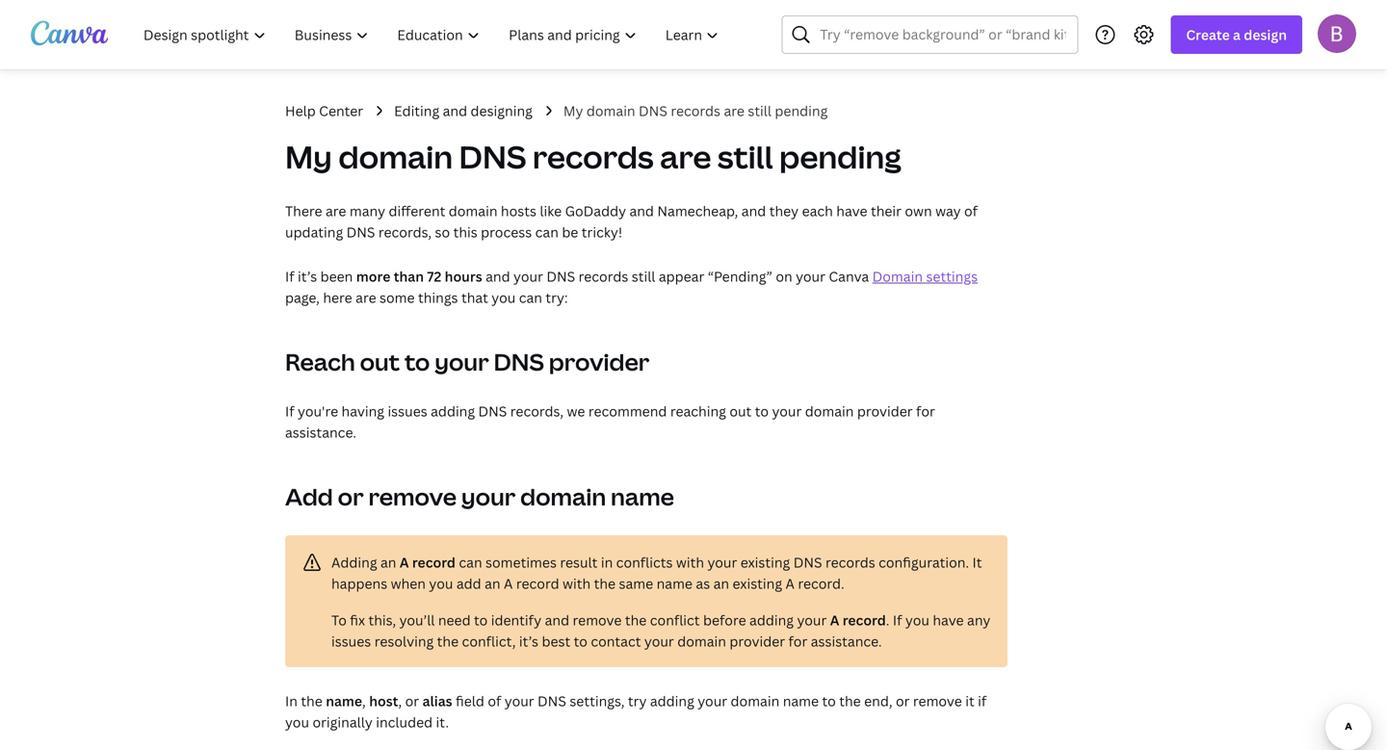 Task type: locate. For each thing, give the bounding box(es) containing it.
a down sometimes on the left bottom of page
[[504, 575, 513, 593]]

your right try
[[698, 692, 728, 711]]

1 vertical spatial it's
[[519, 633, 539, 651]]

your up as at bottom
[[708, 554, 738, 572]]

1 vertical spatial record
[[516, 575, 560, 593]]

still
[[748, 102, 772, 120], [718, 136, 773, 178], [632, 267, 656, 286]]

to right reaching
[[755, 402, 769, 421]]

same
[[619, 575, 654, 593]]

an
[[381, 554, 397, 572], [485, 575, 501, 593], [714, 575, 730, 593]]

before
[[703, 611, 747, 630]]

having
[[342, 402, 385, 421]]

to inside 'field of your dns settings, try adding your domain name to the end, or remove it if you originally included it.'
[[823, 692, 836, 711]]

a up "when"
[[400, 554, 409, 572]]

records,
[[379, 223, 432, 241], [511, 402, 564, 421]]

it.
[[436, 714, 449, 732]]

records inside "link"
[[671, 102, 721, 120]]

issues
[[388, 402, 428, 421], [332, 633, 371, 651]]

have left any at bottom
[[933, 611, 964, 630]]

and right editing
[[443, 102, 468, 120]]

the right in
[[301, 692, 323, 711]]

so
[[435, 223, 450, 241]]

reach
[[285, 346, 355, 378]]

0 vertical spatial issues
[[388, 402, 428, 421]]

like
[[540, 202, 562, 220]]

1 horizontal spatial an
[[485, 575, 501, 593]]

0 horizontal spatial have
[[837, 202, 868, 220]]

to fix this, you'll need to identify and remove the conflict before adding your a record
[[332, 611, 886, 630]]

can inside if it's been more than 72 hours and your dns records still appear "pending" on your canva domain settings page, here are some things that you can try:
[[519, 289, 543, 307]]

out up having
[[360, 346, 400, 378]]

adding inside if you're having issues adding dns records, we recommend reaching out to your domain provider for assistance.
[[431, 402, 475, 421]]

records, down different
[[379, 223, 432, 241]]

the up contact
[[625, 611, 647, 630]]

0 vertical spatial out
[[360, 346, 400, 378]]

1 horizontal spatial provider
[[730, 633, 785, 651]]

for inside . if you have any issues resolving the conflict, it's best to contact your domain provider for assistance.
[[789, 633, 808, 651]]

of inside there are many different domain hosts like godaddy and namecheap, and they each have their own way of updating dns records, so this process can be tricky!
[[965, 202, 978, 220]]

1 vertical spatial out
[[730, 402, 752, 421]]

if up page, in the top left of the page
[[285, 267, 294, 286]]

your right field at the left bottom of page
[[505, 692, 534, 711]]

or up included
[[405, 692, 419, 711]]

0 vertical spatial for
[[917, 402, 936, 421]]

if left you're
[[285, 402, 294, 421]]

0 vertical spatial assistance.
[[285, 424, 356, 442]]

0 vertical spatial of
[[965, 202, 978, 220]]

your right reaching
[[772, 402, 802, 421]]

0 horizontal spatial adding
[[431, 402, 475, 421]]

2 , from the left
[[398, 692, 402, 711]]

1 vertical spatial remove
[[573, 611, 622, 630]]

assistance. down you're
[[285, 424, 356, 442]]

designing
[[471, 102, 533, 120]]

2 horizontal spatial record
[[843, 611, 886, 630]]

0 horizontal spatial ,
[[362, 692, 366, 711]]

0 horizontal spatial it's
[[298, 267, 317, 286]]

1 vertical spatial have
[[933, 611, 964, 630]]

have inside . if you have any issues resolving the conflict, it's best to contact your domain provider for assistance.
[[933, 611, 964, 630]]

you'll
[[400, 611, 435, 630]]

best
[[542, 633, 571, 651]]

1 vertical spatial my
[[285, 136, 332, 178]]

issues right having
[[388, 402, 428, 421]]

records
[[671, 102, 721, 120], [533, 136, 654, 178], [579, 267, 629, 286], [826, 554, 876, 572]]

and
[[443, 102, 468, 120], [630, 202, 654, 220], [742, 202, 766, 220], [486, 267, 510, 286], [545, 611, 570, 630]]

domain
[[587, 102, 636, 120], [339, 136, 453, 178], [449, 202, 498, 220], [805, 402, 854, 421], [521, 481, 606, 513], [678, 633, 727, 651], [731, 692, 780, 711]]

things
[[418, 289, 458, 307]]

remove left it
[[913, 692, 963, 711]]

it
[[966, 692, 975, 711]]

are inside if it's been more than 72 hours and your dns records still appear "pending" on your canva domain settings page, here are some things that you can try:
[[356, 289, 376, 307]]

1 vertical spatial of
[[488, 692, 501, 711]]

and up that
[[486, 267, 510, 286]]

an right as at bottom
[[714, 575, 730, 593]]

or right end, at the right bottom of page
[[896, 692, 910, 711]]

0 vertical spatial have
[[837, 202, 868, 220]]

if right .
[[893, 611, 902, 630]]

you down in
[[285, 714, 309, 732]]

2 horizontal spatial an
[[714, 575, 730, 593]]

1 vertical spatial if
[[285, 402, 294, 421]]

with up as at bottom
[[676, 554, 704, 572]]

2 horizontal spatial adding
[[750, 611, 794, 630]]

1 horizontal spatial remove
[[573, 611, 622, 630]]

your down that
[[435, 346, 489, 378]]

record down sometimes on the left bottom of page
[[516, 575, 560, 593]]

1 vertical spatial can
[[519, 289, 543, 307]]

adding inside 'field of your dns settings, try adding your domain name to the end, or remove it if you originally included it.'
[[650, 692, 695, 711]]

1 horizontal spatial out
[[730, 402, 752, 421]]

domain
[[873, 267, 923, 286]]

2 horizontal spatial remove
[[913, 692, 963, 711]]

different
[[389, 202, 446, 220]]

add or remove your domain name
[[285, 481, 675, 513]]

than
[[394, 267, 424, 286]]

2 horizontal spatial or
[[896, 692, 910, 711]]

it
[[973, 554, 982, 572]]

1 vertical spatial for
[[789, 633, 808, 651]]

help center
[[285, 102, 363, 120]]

settings
[[927, 267, 978, 286]]

2 vertical spatial provider
[[730, 633, 785, 651]]

0 vertical spatial adding
[[431, 402, 475, 421]]

2 vertical spatial remove
[[913, 692, 963, 711]]

0 horizontal spatial of
[[488, 692, 501, 711]]

be
[[562, 223, 579, 241]]

have left their
[[837, 202, 868, 220]]

1 horizontal spatial ,
[[398, 692, 402, 711]]

0 horizontal spatial out
[[360, 346, 400, 378]]

0 vertical spatial still
[[748, 102, 772, 120]]

updating
[[285, 223, 343, 241]]

1 vertical spatial issues
[[332, 633, 371, 651]]

0 horizontal spatial assistance.
[[285, 424, 356, 442]]

0 vertical spatial my domain dns records are still pending
[[564, 102, 828, 120]]

the
[[594, 575, 616, 593], [625, 611, 647, 630], [437, 633, 459, 651], [301, 692, 323, 711], [840, 692, 861, 711]]

an up "when"
[[381, 554, 397, 572]]

2 vertical spatial can
[[459, 554, 482, 572]]

assistance.
[[285, 424, 356, 442], [811, 633, 882, 651]]

we
[[567, 402, 585, 421]]

can left "try:"
[[519, 289, 543, 307]]

my
[[564, 102, 583, 120], [285, 136, 332, 178]]

or right the add
[[338, 481, 364, 513]]

try:
[[546, 289, 568, 307]]

name inside 'field of your dns settings, try adding your domain name to the end, or remove it if you originally included it.'
[[783, 692, 819, 711]]

it's
[[298, 267, 317, 286], [519, 633, 539, 651]]

0 vertical spatial existing
[[741, 554, 791, 572]]

1 horizontal spatial record
[[516, 575, 560, 593]]

create a design
[[1187, 26, 1288, 44]]

add
[[457, 575, 482, 593]]

issues inside . if you have any issues resolving the conflict, it's best to contact your domain provider for assistance.
[[332, 633, 371, 651]]

on
[[776, 267, 793, 286]]

0 vertical spatial it's
[[298, 267, 317, 286]]

records inside if it's been more than 72 hours and your dns records still appear "pending" on your canva domain settings page, here are some things that you can try:
[[579, 267, 629, 286]]

assistance. inside if you're having issues adding dns records, we recommend reaching out to your domain provider for assistance.
[[285, 424, 356, 442]]

my down help
[[285, 136, 332, 178]]

you left add
[[429, 575, 453, 593]]

assistance. inside . if you have any issues resolving the conflict, it's best to contact your domain provider for assistance.
[[811, 633, 882, 651]]

if inside if you're having issues adding dns records, we recommend reaching out to your domain provider for assistance.
[[285, 402, 294, 421]]

to down "some"
[[405, 346, 430, 378]]

name up the "conflicts"
[[611, 481, 675, 513]]

top level navigation element
[[131, 15, 736, 54]]

1 vertical spatial provider
[[858, 402, 913, 421]]

dns inside if it's been more than 72 hours and your dns records still appear "pending" on your canva domain settings page, here are some things that you can try:
[[547, 267, 576, 286]]

1 vertical spatial my domain dns records are still pending
[[285, 136, 902, 178]]

record down "record."
[[843, 611, 886, 630]]

included
[[376, 714, 433, 732]]

end,
[[865, 692, 893, 711]]

your down "conflict"
[[645, 633, 674, 651]]

it's down identify
[[519, 633, 539, 651]]

a down "record."
[[830, 611, 840, 630]]

and inside if it's been more than 72 hours and your dns records still appear "pending" on your canva domain settings page, here are some things that you can try:
[[486, 267, 510, 286]]

remove
[[369, 481, 457, 513], [573, 611, 622, 630], [913, 692, 963, 711]]

of right way
[[965, 202, 978, 220]]

0 vertical spatial records,
[[379, 223, 432, 241]]

or inside 'field of your dns settings, try adding your domain name to the end, or remove it if you originally included it.'
[[896, 692, 910, 711]]

domain inside if you're having issues adding dns records, we recommend reaching out to your domain provider for assistance.
[[805, 402, 854, 421]]

out
[[360, 346, 400, 378], [730, 402, 752, 421]]

1 horizontal spatial have
[[933, 611, 964, 630]]

2 horizontal spatial provider
[[858, 402, 913, 421]]

for inside if you're having issues adding dns records, we recommend reaching out to your domain provider for assistance.
[[917, 402, 936, 421]]

host
[[369, 692, 398, 711]]

way
[[936, 202, 961, 220]]

name left as at bottom
[[657, 575, 693, 593]]

0 vertical spatial can
[[535, 223, 559, 241]]

it's up page, in the top left of the page
[[298, 267, 317, 286]]

1 horizontal spatial for
[[917, 402, 936, 421]]

1 horizontal spatial of
[[965, 202, 978, 220]]

1 horizontal spatial it's
[[519, 633, 539, 651]]

record
[[412, 554, 456, 572], [516, 575, 560, 593], [843, 611, 886, 630]]

72
[[427, 267, 442, 286]]

, up included
[[398, 692, 402, 711]]

you inside 'field of your dns settings, try adding your domain name to the end, or remove it if you originally included it.'
[[285, 714, 309, 732]]

create
[[1187, 26, 1230, 44]]

name left end, at the right bottom of page
[[783, 692, 819, 711]]

out right reaching
[[730, 402, 752, 421]]

1 horizontal spatial issues
[[388, 402, 428, 421]]

of right field at the left bottom of page
[[488, 692, 501, 711]]

1 horizontal spatial my
[[564, 102, 583, 120]]

you inside can sometimes result in conflicts with your existing dns records configuration. it happens when you add an a record with the same name as an existing a record.
[[429, 575, 453, 593]]

record up "when"
[[412, 554, 456, 572]]

0 vertical spatial remove
[[369, 481, 457, 513]]

0 vertical spatial my
[[564, 102, 583, 120]]

alias
[[423, 692, 453, 711]]

0 horizontal spatial records,
[[379, 223, 432, 241]]

1 , from the left
[[362, 692, 366, 711]]

0 vertical spatial pending
[[775, 102, 828, 120]]

bob builder image
[[1318, 14, 1357, 53]]

0 vertical spatial provider
[[549, 346, 650, 378]]

each
[[802, 202, 833, 220]]

1 vertical spatial with
[[563, 575, 591, 593]]

can down like
[[535, 223, 559, 241]]

can inside there are many different domain hosts like godaddy and namecheap, and they each have their own way of updating dns records, so this process can be tricky!
[[535, 223, 559, 241]]

you right .
[[906, 611, 930, 630]]

if inside if it's been more than 72 hours and your dns records still appear "pending" on your canva domain settings page, here are some things that you can try:
[[285, 267, 294, 286]]

2 vertical spatial if
[[893, 611, 902, 630]]

assistance. down "record."
[[811, 633, 882, 651]]

pending inside "link"
[[775, 102, 828, 120]]

1 horizontal spatial records,
[[511, 402, 564, 421]]

add
[[285, 481, 333, 513]]

my domain dns records are still pending
[[564, 102, 828, 120], [285, 136, 902, 178]]

the inside 'field of your dns settings, try adding your domain name to the end, or remove it if you originally included it.'
[[840, 692, 861, 711]]

records, left the we
[[511, 402, 564, 421]]

record.
[[798, 575, 845, 593]]

can up add
[[459, 554, 482, 572]]

your inside if you're having issues adding dns records, we recommend reaching out to your domain provider for assistance.
[[772, 402, 802, 421]]

to
[[405, 346, 430, 378], [755, 402, 769, 421], [474, 611, 488, 630], [574, 633, 588, 651], [823, 692, 836, 711]]

remove up adding an a record in the bottom left of the page
[[369, 481, 457, 513]]

the inside . if you have any issues resolving the conflict, it's best to contact your domain provider for assistance.
[[437, 633, 459, 651]]

my right designing
[[564, 102, 583, 120]]

0 horizontal spatial an
[[381, 554, 397, 572]]

adding right before
[[750, 611, 794, 630]]

to left end, at the right bottom of page
[[823, 692, 836, 711]]

and left they
[[742, 202, 766, 220]]

it's inside . if you have any issues resolving the conflict, it's best to contact your domain provider for assistance.
[[519, 633, 539, 651]]

provider
[[549, 346, 650, 378], [858, 402, 913, 421], [730, 633, 785, 651]]

1 horizontal spatial with
[[676, 554, 704, 572]]

the down in
[[594, 575, 616, 593]]

0 horizontal spatial for
[[789, 633, 808, 651]]

it's inside if it's been more than 72 hours and your dns records still appear "pending" on your canva domain settings page, here are some things that you can try:
[[298, 267, 317, 286]]

provider inside . if you have any issues resolving the conflict, it's best to contact your domain provider for assistance.
[[730, 633, 785, 651]]

editing and designing
[[394, 102, 533, 120]]

the down need
[[437, 633, 459, 651]]

to right best
[[574, 633, 588, 651]]

0 horizontal spatial record
[[412, 554, 456, 572]]

an right add
[[485, 575, 501, 593]]

0 horizontal spatial remove
[[369, 481, 457, 513]]

,
[[362, 692, 366, 711], [398, 692, 402, 711]]

adding right try
[[650, 692, 695, 711]]

1 vertical spatial records,
[[511, 402, 564, 421]]

0 vertical spatial if
[[285, 267, 294, 286]]

a
[[400, 554, 409, 572], [504, 575, 513, 593], [786, 575, 795, 593], [830, 611, 840, 630]]

remove up contact
[[573, 611, 622, 630]]

the left end, at the right bottom of page
[[840, 692, 861, 711]]

remove inside 'field of your dns settings, try adding your domain name to the end, or remove it if you originally included it.'
[[913, 692, 963, 711]]

1 horizontal spatial assistance.
[[811, 633, 882, 651]]

their
[[871, 202, 902, 220]]

, left host
[[362, 692, 366, 711]]

adding down reach out to your dns provider
[[431, 402, 475, 421]]

1 vertical spatial assistance.
[[811, 633, 882, 651]]

been
[[321, 267, 353, 286]]

2 vertical spatial record
[[843, 611, 886, 630]]

if inside . if you have any issues resolving the conflict, it's best to contact your domain provider for assistance.
[[893, 611, 902, 630]]

name inside can sometimes result in conflicts with your existing dns records configuration. it happens when you add an a record with the same name as an existing a record.
[[657, 575, 693, 593]]

with
[[676, 554, 704, 572], [563, 575, 591, 593]]

design
[[1244, 26, 1288, 44]]

issues down fix
[[332, 633, 371, 651]]

with down result
[[563, 575, 591, 593]]

your inside can sometimes result in conflicts with your existing dns records configuration. it happens when you add an a record with the same name as an existing a record.
[[708, 554, 738, 572]]

you right that
[[492, 289, 516, 307]]

adding
[[431, 402, 475, 421], [750, 611, 794, 630], [650, 692, 695, 711]]

2 vertical spatial adding
[[650, 692, 695, 711]]

dns inside if you're having issues adding dns records, we recommend reaching out to your domain provider for assistance.
[[478, 402, 507, 421]]

0 horizontal spatial issues
[[332, 633, 371, 651]]

still inside if it's been more than 72 hours and your dns records still appear "pending" on your canva domain settings page, here are some things that you can try:
[[632, 267, 656, 286]]

1 vertical spatial adding
[[750, 611, 794, 630]]

there
[[285, 202, 322, 220]]

2 vertical spatial still
[[632, 267, 656, 286]]

1 horizontal spatial adding
[[650, 692, 695, 711]]



Task type: vqa. For each thing, say whether or not it's contained in the screenshot.
Name within the can sometimes result in conflicts with your existing DNS records configuration. It happens when you add an A record with the same name as an existing A record.
yes



Task type: describe. For each thing, give the bounding box(es) containing it.
are inside "link"
[[724, 102, 745, 120]]

namecheap,
[[658, 202, 739, 220]]

my inside "link"
[[564, 102, 583, 120]]

you inside . if you have any issues resolving the conflict, it's best to contact your domain provider for assistance.
[[906, 611, 930, 630]]

issues inside if you're having issues adding dns records, we recommend reaching out to your domain provider for assistance.
[[388, 402, 428, 421]]

0 vertical spatial with
[[676, 554, 704, 572]]

settings,
[[570, 692, 625, 711]]

there are many different domain hosts like godaddy and namecheap, and they each have their own way of updating dns records, so this process can be tricky!
[[285, 202, 978, 241]]

if for if you're having issues adding dns records, we recommend reaching out to your domain provider for assistance.
[[285, 402, 294, 421]]

some
[[380, 289, 415, 307]]

contact
[[591, 633, 641, 651]]

appear
[[659, 267, 705, 286]]

1 horizontal spatial or
[[405, 692, 419, 711]]

0 horizontal spatial or
[[338, 481, 364, 513]]

result
[[560, 554, 598, 572]]

hosts
[[501, 202, 537, 220]]

create a design button
[[1171, 15, 1303, 54]]

dns inside my domain dns records are still pending "link"
[[639, 102, 668, 120]]

they
[[770, 202, 799, 220]]

tricky!
[[582, 223, 623, 241]]

your up sometimes on the left bottom of page
[[462, 481, 516, 513]]

records, inside there are many different domain hosts like godaddy and namecheap, and they each have their own way of updating dns records, so this process can be tricky!
[[379, 223, 432, 241]]

any
[[968, 611, 991, 630]]

sometimes
[[486, 554, 557, 572]]

more
[[356, 267, 391, 286]]

can inside can sometimes result in conflicts with your existing dns records configuration. it happens when you add an a record with the same name as an existing a record.
[[459, 554, 482, 572]]

domain inside "link"
[[587, 102, 636, 120]]

this,
[[369, 611, 396, 630]]

godaddy
[[565, 202, 626, 220]]

0 horizontal spatial my
[[285, 136, 332, 178]]

conflict,
[[462, 633, 516, 651]]

out inside if you're having issues adding dns records, we recommend reaching out to your domain provider for assistance.
[[730, 402, 752, 421]]

records inside can sometimes result in conflicts with your existing dns records configuration. it happens when you add an a record with the same name as an existing a record.
[[826, 554, 876, 572]]

in
[[601, 554, 613, 572]]

if you're having issues adding dns records, we recommend reaching out to your domain provider for assistance.
[[285, 402, 936, 442]]

happens
[[332, 575, 388, 593]]

help
[[285, 102, 316, 120]]

your inside . if you have any issues resolving the conflict, it's best to contact your domain provider for assistance.
[[645, 633, 674, 651]]

my domain dns records are still pending link
[[564, 100, 828, 121]]

dns inside can sometimes result in conflicts with your existing dns records configuration. it happens when you add an a record with the same name as an existing a record.
[[794, 554, 823, 572]]

when
[[391, 575, 426, 593]]

to inside if you're having issues adding dns records, we recommend reaching out to your domain provider for assistance.
[[755, 402, 769, 421]]

. if you have any issues resolving the conflict, it's best to contact your domain provider for assistance.
[[332, 611, 991, 651]]

reach out to your dns provider
[[285, 346, 650, 378]]

domain inside there are many different domain hosts like godaddy and namecheap, and they each have their own way of updating dns records, so this process can be tricky!
[[449, 202, 498, 220]]

1 vertical spatial still
[[718, 136, 773, 178]]

that
[[462, 289, 488, 307]]

0 vertical spatial record
[[412, 554, 456, 572]]

0 horizontal spatial with
[[563, 575, 591, 593]]

adding an a record
[[332, 554, 456, 572]]

fix
[[350, 611, 365, 630]]

resolving
[[375, 633, 434, 651]]

this
[[454, 223, 478, 241]]

record inside can sometimes result in conflicts with your existing dns records configuration. it happens when you add an a record with the same name as an existing a record.
[[516, 575, 560, 593]]

dns inside 'field of your dns settings, try adding your domain name to the end, or remove it if you originally included it.'
[[538, 692, 567, 711]]

hours
[[445, 267, 483, 286]]

reaching
[[671, 402, 727, 421]]

own
[[905, 202, 933, 220]]

domain settings link
[[873, 267, 978, 286]]

you inside if it's been more than 72 hours and your dns records still appear "pending" on your canva domain settings page, here are some things that you can try:
[[492, 289, 516, 307]]

you're
[[298, 402, 338, 421]]

.
[[886, 611, 890, 630]]

editing and designing link
[[394, 100, 533, 121]]

can sometimes result in conflicts with your existing dns records configuration. it happens when you add an a record with the same name as an existing a record.
[[332, 554, 982, 593]]

of inside 'field of your dns settings, try adding your domain name to the end, or remove it if you originally included it.'
[[488, 692, 501, 711]]

if it's been more than 72 hours and your dns records still appear "pending" on your canva domain settings page, here are some things that you can try:
[[285, 267, 978, 307]]

and up best
[[545, 611, 570, 630]]

identify
[[491, 611, 542, 630]]

name up "originally"
[[326, 692, 362, 711]]

records, inside if you're having issues adding dns records, we recommend reaching out to your domain provider for assistance.
[[511, 402, 564, 421]]

a left "record."
[[786, 575, 795, 593]]

page,
[[285, 289, 320, 307]]

the inside can sometimes result in conflicts with your existing dns records configuration. it happens when you add an a record with the same name as an existing a record.
[[594, 575, 616, 593]]

help center link
[[285, 100, 363, 121]]

need
[[438, 611, 471, 630]]

process
[[481, 223, 532, 241]]

domain inside . if you have any issues resolving the conflict, it's best to contact your domain provider for assistance.
[[678, 633, 727, 651]]

and right godaddy
[[630, 202, 654, 220]]

editing
[[394, 102, 440, 120]]

to inside . if you have any issues resolving the conflict, it's best to contact your domain provider for assistance.
[[574, 633, 588, 651]]

domain inside 'field of your dns settings, try adding your domain name to the end, or remove it if you originally included it.'
[[731, 692, 780, 711]]

dns inside there are many different domain hosts like godaddy and namecheap, and they each have their own way of updating dns records, so this process can be tricky!
[[347, 223, 375, 241]]

recommend
[[589, 402, 667, 421]]

still inside my domain dns records are still pending "link"
[[748, 102, 772, 120]]

canva
[[829, 267, 869, 286]]

your down "record."
[[797, 611, 827, 630]]

conflicts
[[616, 554, 673, 572]]

in the name , host , or alias
[[285, 692, 453, 711]]

if for if it's been more than 72 hours and your dns records still appear "pending" on your canva domain settings page, here are some things that you can try:
[[285, 267, 294, 286]]

your down process
[[514, 267, 543, 286]]

originally
[[313, 714, 373, 732]]

Try "remove background" or "brand kit" search field
[[821, 16, 1066, 53]]

try
[[628, 692, 647, 711]]

to
[[332, 611, 347, 630]]

"pending"
[[708, 267, 773, 286]]

to up conflict,
[[474, 611, 488, 630]]

0 horizontal spatial provider
[[549, 346, 650, 378]]

field of your dns settings, try adding your domain name to the end, or remove it if you originally included it.
[[285, 692, 987, 732]]

here
[[323, 289, 352, 307]]

are inside there are many different domain hosts like godaddy and namecheap, and they each have their own way of updating dns records, so this process can be tricky!
[[326, 202, 346, 220]]

if
[[978, 692, 987, 711]]

center
[[319, 102, 363, 120]]

have inside there are many different domain hosts like godaddy and namecheap, and they each have their own way of updating dns records, so this process can be tricky!
[[837, 202, 868, 220]]

a
[[1234, 26, 1241, 44]]

field
[[456, 692, 485, 711]]

configuration.
[[879, 554, 970, 572]]

in
[[285, 692, 298, 711]]

adding
[[332, 554, 377, 572]]

1 vertical spatial existing
[[733, 575, 783, 593]]

many
[[350, 202, 386, 220]]

1 vertical spatial pending
[[780, 136, 902, 178]]

provider inside if you're having issues adding dns records, we recommend reaching out to your domain provider for assistance.
[[858, 402, 913, 421]]

your right on
[[796, 267, 826, 286]]



